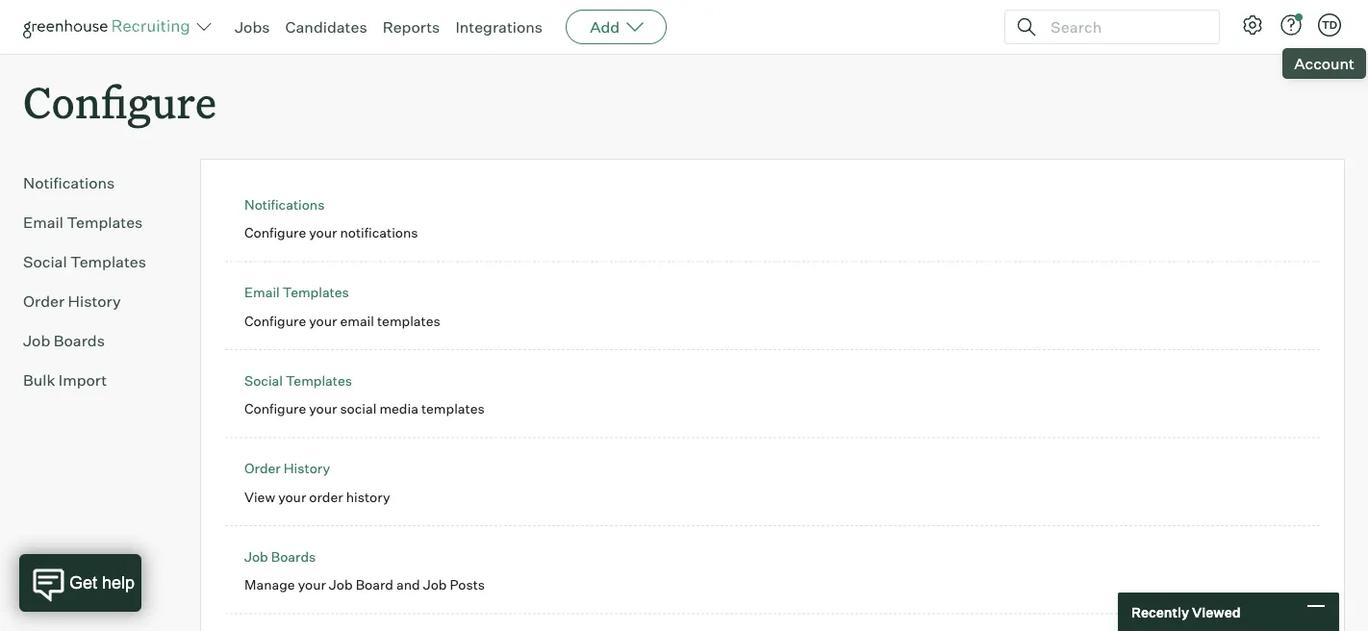 Task type: locate. For each thing, give the bounding box(es) containing it.
0 vertical spatial job boards link
[[23, 329, 169, 352]]

reports link
[[383, 17, 440, 37]]

configure your notifications
[[244, 224, 418, 241]]

jobs
[[235, 17, 270, 37]]

templates
[[377, 312, 440, 329], [421, 400, 485, 417]]

0 horizontal spatial social templates
[[23, 252, 146, 272]]

order up view
[[244, 460, 281, 477]]

email
[[23, 213, 63, 232], [244, 284, 280, 301]]

1 horizontal spatial order history link
[[244, 460, 330, 477]]

job boards up manage
[[244, 548, 316, 565]]

order history link up view
[[244, 460, 330, 477]]

1 horizontal spatial job boards link
[[244, 548, 316, 565]]

your
[[309, 224, 337, 241], [309, 312, 337, 329], [309, 400, 337, 417], [278, 489, 306, 505], [298, 577, 326, 593]]

history
[[68, 292, 121, 311], [284, 460, 330, 477]]

history up bulk import 'link'
[[68, 292, 121, 311]]

1 vertical spatial order history link
[[244, 460, 330, 477]]

social templates inside social templates "link"
[[23, 252, 146, 272]]

boards up the import on the left bottom of the page
[[54, 331, 105, 350]]

view your order history
[[244, 489, 390, 505]]

configure image
[[1241, 13, 1264, 37]]

configure for email templates
[[244, 312, 306, 329]]

configure your email templates
[[244, 312, 440, 329]]

social templates link
[[23, 250, 169, 273], [244, 372, 352, 389]]

0 horizontal spatial social templates link
[[23, 250, 169, 273]]

1 vertical spatial boards
[[271, 548, 316, 565]]

0 horizontal spatial notifications
[[23, 173, 115, 193]]

0 horizontal spatial notifications link
[[23, 171, 169, 195]]

view
[[244, 489, 275, 505]]

0 horizontal spatial job boards
[[23, 331, 105, 350]]

your for notifications
[[309, 224, 337, 241]]

order up "bulk"
[[23, 292, 65, 311]]

add
[[590, 17, 620, 37]]

0 vertical spatial job boards
[[23, 331, 105, 350]]

job left the board
[[329, 577, 353, 593]]

history up view your order history
[[284, 460, 330, 477]]

1 vertical spatial email templates link
[[244, 284, 349, 301]]

integrations
[[455, 17, 543, 37]]

notifications link
[[23, 171, 169, 195], [244, 196, 325, 213]]

0 vertical spatial social templates
[[23, 252, 146, 272]]

job up manage
[[244, 548, 268, 565]]

order history
[[23, 292, 121, 311], [244, 460, 330, 477]]

order history up bulk import
[[23, 292, 121, 311]]

your left notifications
[[309, 224, 337, 241]]

job right and
[[423, 577, 447, 593]]

bulk
[[23, 371, 55, 390]]

1 vertical spatial social
[[244, 372, 283, 389]]

job boards
[[23, 331, 105, 350], [244, 548, 316, 565]]

notifications
[[23, 173, 115, 193], [244, 196, 325, 213]]

1 horizontal spatial job boards
[[244, 548, 316, 565]]

1 horizontal spatial email templates link
[[244, 284, 349, 301]]

job boards up bulk import
[[23, 331, 105, 350]]

boards up manage
[[271, 548, 316, 565]]

1 horizontal spatial email
[[244, 284, 280, 301]]

boards
[[54, 331, 105, 350], [271, 548, 316, 565]]

job boards link up manage
[[244, 548, 316, 565]]

viewed
[[1192, 604, 1241, 620]]

0 horizontal spatial email
[[23, 213, 63, 232]]

social templates
[[23, 252, 146, 272], [244, 372, 352, 389]]

0 vertical spatial email templates
[[23, 213, 143, 232]]

manage
[[244, 577, 295, 593]]

1 horizontal spatial order history
[[244, 460, 330, 477]]

your right view
[[278, 489, 306, 505]]

0 horizontal spatial order history link
[[23, 290, 169, 313]]

posts
[[450, 577, 485, 593]]

board
[[356, 577, 393, 593]]

your for social
[[309, 400, 337, 417]]

your left social
[[309, 400, 337, 417]]

your right manage
[[298, 577, 326, 593]]

1 horizontal spatial order
[[244, 460, 281, 477]]

1 vertical spatial social templates
[[244, 372, 352, 389]]

reports
[[383, 17, 440, 37]]

order
[[23, 292, 65, 311], [244, 460, 281, 477]]

candidates
[[285, 17, 367, 37]]

0 horizontal spatial email templates
[[23, 213, 143, 232]]

job boards link
[[23, 329, 169, 352], [244, 548, 316, 565]]

templates right media
[[421, 400, 485, 417]]

0 vertical spatial order history
[[23, 292, 121, 311]]

1 horizontal spatial history
[[284, 460, 330, 477]]

0 horizontal spatial social
[[23, 252, 67, 272]]

0 vertical spatial notifications
[[23, 173, 115, 193]]

import
[[59, 371, 107, 390]]

1 vertical spatial social templates link
[[244, 372, 352, 389]]

email templates link
[[23, 211, 169, 234], [244, 284, 349, 301]]

1 vertical spatial history
[[284, 460, 330, 477]]

1 horizontal spatial social templates link
[[244, 372, 352, 389]]

order history up view
[[244, 460, 330, 477]]

configure
[[23, 73, 217, 130], [244, 224, 306, 241], [244, 312, 306, 329], [244, 400, 306, 417]]

0 vertical spatial templates
[[377, 312, 440, 329]]

0 horizontal spatial order
[[23, 292, 65, 311]]

0 horizontal spatial job boards link
[[23, 329, 169, 352]]

0 vertical spatial order
[[23, 292, 65, 311]]

0 vertical spatial social
[[23, 252, 67, 272]]

and
[[396, 577, 420, 593]]

0 vertical spatial email templates link
[[23, 211, 169, 234]]

1 horizontal spatial notifications link
[[244, 196, 325, 213]]

1 horizontal spatial email templates
[[244, 284, 349, 301]]

email templates
[[23, 213, 143, 232], [244, 284, 349, 301]]

1 vertical spatial notifications
[[244, 196, 325, 213]]

0 horizontal spatial email templates link
[[23, 211, 169, 234]]

your left the email
[[309, 312, 337, 329]]

templates
[[67, 213, 143, 232], [70, 252, 146, 272], [283, 284, 349, 301], [286, 372, 352, 389]]

job
[[23, 331, 50, 350], [244, 548, 268, 565], [329, 577, 353, 593], [423, 577, 447, 593]]

templates right the email
[[377, 312, 440, 329]]

order history link up bulk import 'link'
[[23, 290, 169, 313]]

configure for social templates
[[244, 400, 306, 417]]

1 horizontal spatial boards
[[271, 548, 316, 565]]

notifications
[[340, 224, 418, 241]]

order history link
[[23, 290, 169, 313], [244, 460, 330, 477]]

social
[[23, 252, 67, 272], [244, 372, 283, 389]]

0 vertical spatial order history link
[[23, 290, 169, 313]]

1 vertical spatial templates
[[421, 400, 485, 417]]

1 horizontal spatial social
[[244, 372, 283, 389]]

job boards link up bulk import 'link'
[[23, 329, 169, 352]]

1 vertical spatial job boards link
[[244, 548, 316, 565]]

0 vertical spatial history
[[68, 292, 121, 311]]

0 vertical spatial boards
[[54, 331, 105, 350]]



Task type: vqa. For each thing, say whether or not it's contained in the screenshot.
the right Boards
yes



Task type: describe. For each thing, give the bounding box(es) containing it.
0 horizontal spatial boards
[[54, 331, 105, 350]]

1 vertical spatial notifications link
[[244, 196, 325, 213]]

configure your social media templates
[[244, 400, 485, 417]]

0 vertical spatial email
[[23, 213, 63, 232]]

bulk import link
[[23, 369, 169, 392]]

td
[[1322, 18, 1338, 31]]

1 vertical spatial email
[[244, 284, 280, 301]]

candidates link
[[285, 17, 367, 37]]

your for order
[[278, 489, 306, 505]]

add button
[[566, 10, 667, 44]]

bulk import
[[23, 371, 107, 390]]

social
[[340, 400, 377, 417]]

td button
[[1318, 13, 1341, 37]]

jobs link
[[235, 17, 270, 37]]

1 vertical spatial email templates
[[244, 284, 349, 301]]

media
[[379, 400, 418, 417]]

0 vertical spatial notifications link
[[23, 171, 169, 195]]

your for job
[[298, 577, 326, 593]]

td button
[[1314, 10, 1345, 40]]

0 vertical spatial social templates link
[[23, 250, 169, 273]]

1 vertical spatial order history
[[244, 460, 330, 477]]

integrations link
[[455, 17, 543, 37]]

your for email
[[309, 312, 337, 329]]

job up "bulk"
[[23, 331, 50, 350]]

0 horizontal spatial order history
[[23, 292, 121, 311]]

0 horizontal spatial history
[[68, 292, 121, 311]]

1 vertical spatial order
[[244, 460, 281, 477]]

1 horizontal spatial notifications
[[244, 196, 325, 213]]

1 horizontal spatial social templates
[[244, 372, 352, 389]]

history
[[346, 489, 390, 505]]

greenhouse recruiting image
[[23, 15, 196, 38]]

email
[[340, 312, 374, 329]]

configure for notifications
[[244, 224, 306, 241]]

order inside order history link
[[23, 292, 65, 311]]

Search text field
[[1046, 13, 1202, 41]]

order
[[309, 489, 343, 505]]

1 vertical spatial job boards
[[244, 548, 316, 565]]

manage your job board and job posts
[[244, 577, 485, 593]]

recently
[[1132, 604, 1189, 620]]

recently viewed
[[1132, 604, 1241, 620]]



